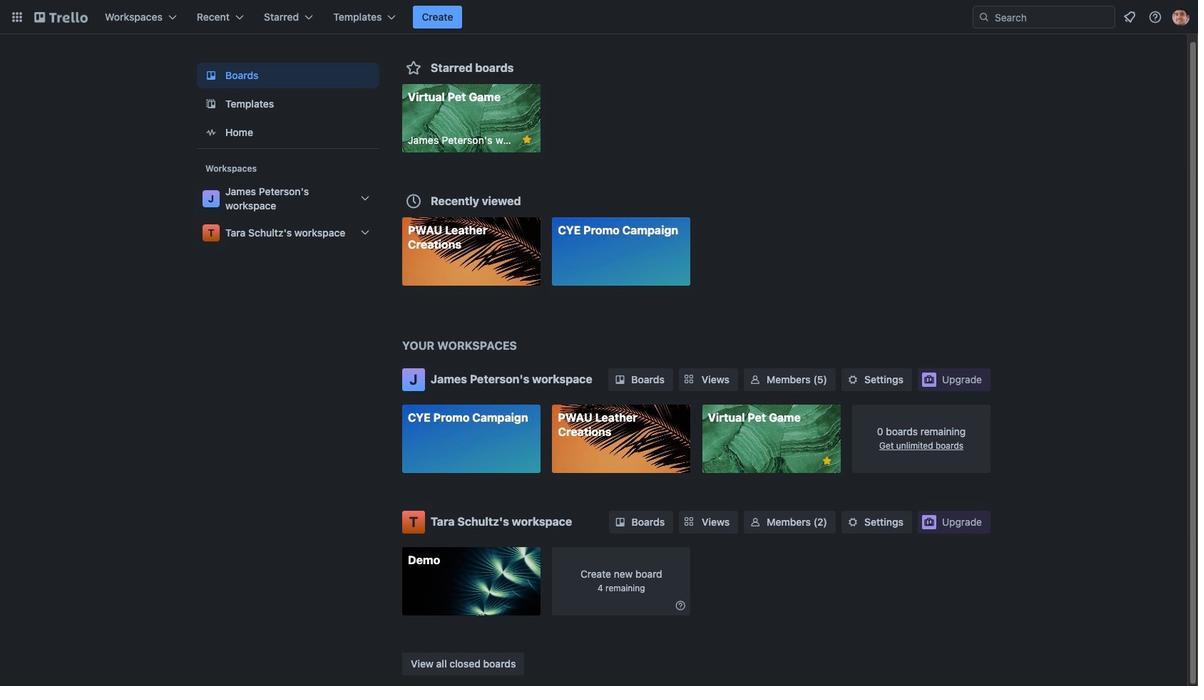 Task type: vqa. For each thing, say whether or not it's contained in the screenshot.
the bottommost Terry Turtle (terryturtle) icon
no



Task type: locate. For each thing, give the bounding box(es) containing it.
sm image
[[613, 373, 627, 387], [748, 373, 763, 387], [613, 515, 627, 530], [748, 515, 763, 530]]

1 vertical spatial sm image
[[846, 515, 860, 530]]

sm image
[[846, 373, 860, 387], [846, 515, 860, 530], [674, 599, 688, 613]]

template board image
[[203, 96, 220, 113]]

search image
[[979, 11, 990, 23]]

home image
[[203, 124, 220, 141]]

2 vertical spatial sm image
[[674, 599, 688, 613]]

board image
[[203, 67, 220, 84]]

primary element
[[0, 0, 1198, 34]]



Task type: describe. For each thing, give the bounding box(es) containing it.
click to unstar this board. it will be removed from your starred list. image
[[521, 133, 533, 146]]

james peterson (jamespeterson93) image
[[1173, 9, 1190, 26]]

back to home image
[[34, 6, 88, 29]]

0 vertical spatial sm image
[[846, 373, 860, 387]]

open information menu image
[[1148, 10, 1163, 24]]

Search field
[[973, 6, 1116, 29]]

0 notifications image
[[1121, 9, 1138, 26]]



